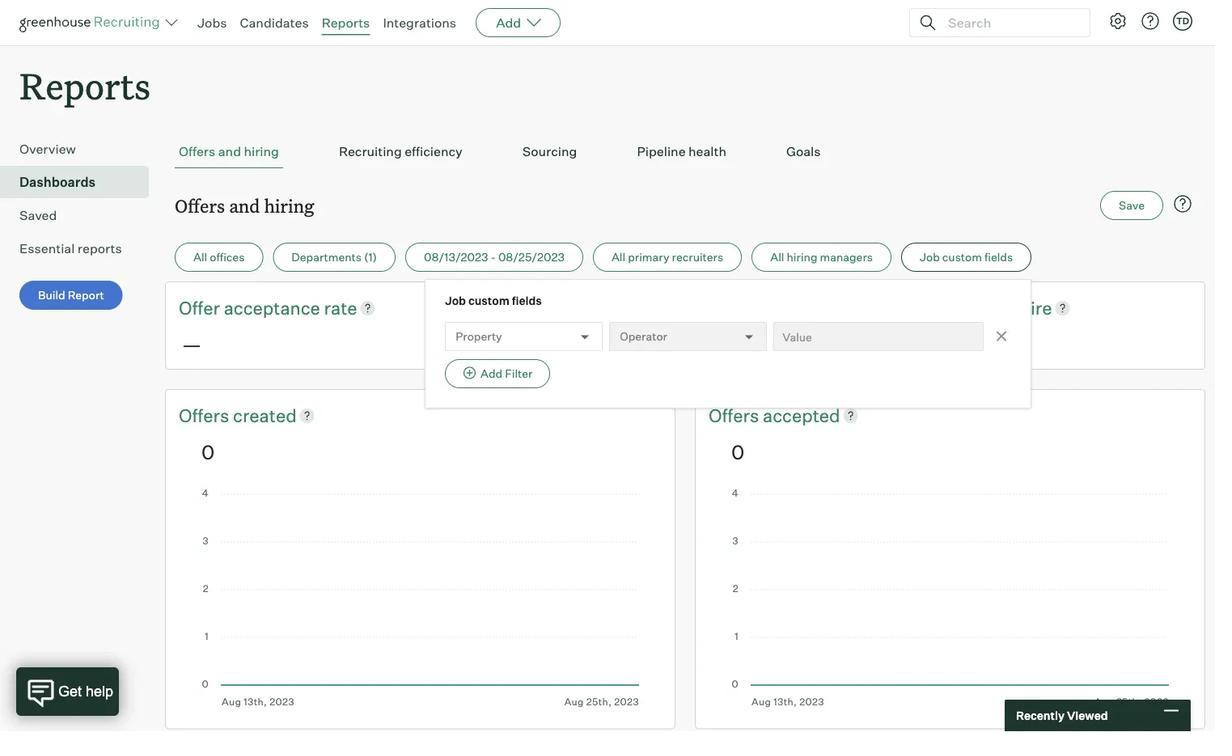 Task type: describe. For each thing, give the bounding box(es) containing it.
build
[[38, 288, 65, 303]]

Search text field
[[945, 11, 1076, 34]]

reports
[[78, 241, 122, 257]]

build report
[[38, 288, 104, 303]]

recruiting efficiency button
[[335, 135, 467, 169]]

created link
[[233, 403, 297, 428]]

saved
[[19, 207, 57, 224]]

recently viewed
[[1017, 709, 1109, 723]]

td button
[[1171, 8, 1196, 34]]

hire
[[1021, 297, 1053, 319]]

fields inside button
[[985, 250, 1014, 264]]

td button
[[1174, 11, 1193, 31]]

accepted link
[[763, 403, 841, 428]]

report
[[68, 288, 104, 303]]

faq image
[[1174, 194, 1193, 214]]

save
[[1120, 198, 1145, 213]]

add button
[[476, 8, 561, 37]]

add filter button
[[445, 360, 551, 389]]

jobs link
[[198, 15, 227, 31]]

average link
[[532, 296, 605, 321]]

offer acceptance
[[179, 297, 324, 319]]

add for add filter
[[481, 367, 503, 381]]

1 vertical spatial offers and hiring
[[175, 194, 315, 218]]

save button
[[1101, 191, 1164, 220]]

candidates
[[240, 15, 309, 31]]

reports link
[[322, 15, 370, 31]]

0 for created
[[202, 440, 215, 464]]

managers
[[820, 250, 873, 264]]

recruiters
[[672, 250, 724, 264]]

dashboards
[[19, 174, 96, 190]]

offers link for created
[[179, 403, 233, 428]]

saved link
[[19, 206, 142, 225]]

offices
[[210, 250, 245, 264]]

goals button
[[783, 135, 825, 169]]

add for add
[[496, 15, 521, 31]]

essential
[[19, 241, 75, 257]]

offers inside button
[[179, 143, 216, 160]]

tab list containing offers and hiring
[[175, 135, 1196, 169]]

essential reports
[[19, 241, 122, 257]]

xychart image for accepted
[[732, 490, 1170, 708]]

build report button
[[19, 281, 123, 310]]

overview
[[19, 141, 76, 157]]

sourcing
[[523, 143, 578, 160]]

xychart image for created
[[202, 490, 640, 708]]

pipeline health
[[637, 143, 727, 160]]

all for all primary recruiters
[[612, 250, 626, 264]]

efficiency
[[405, 143, 463, 160]]

job custom fields inside button
[[920, 250, 1014, 264]]

all for all offices
[[193, 250, 207, 264]]

viewed
[[1068, 709, 1109, 723]]

— for hire
[[889, 332, 909, 357]]



Task type: vqa. For each thing, say whether or not it's contained in the screenshot.
All
yes



Task type: locate. For each thing, give the bounding box(es) containing it.
departments
[[292, 250, 362, 264]]

pipeline health button
[[633, 135, 731, 169]]

(1)
[[364, 250, 377, 264]]

1 horizontal spatial job
[[920, 250, 940, 264]]

offers and hiring button
[[175, 135, 283, 169]]

integrations
[[383, 15, 457, 31]]

1 horizontal spatial all
[[612, 250, 626, 264]]

— for offer
[[182, 332, 202, 357]]

all offices button
[[175, 243, 263, 272]]

average
[[532, 297, 605, 319]]

1 horizontal spatial xychart image
[[732, 490, 1170, 708]]

—
[[182, 332, 202, 357], [536, 332, 555, 357], [889, 332, 909, 357]]

offers and hiring inside button
[[179, 143, 279, 160]]

and
[[218, 143, 241, 160], [229, 194, 260, 218]]

all hiring managers
[[771, 250, 873, 264]]

reports down greenhouse recruiting image
[[19, 62, 151, 109]]

custom inside button
[[943, 250, 983, 264]]

dashboards link
[[19, 173, 142, 192]]

health
[[689, 143, 727, 160]]

all offices
[[193, 250, 245, 264]]

2 xychart image from the left
[[732, 490, 1170, 708]]

reports right candidates link
[[322, 15, 370, 31]]

1 vertical spatial add
[[481, 367, 503, 381]]

0 vertical spatial offers and hiring
[[179, 143, 279, 160]]

departments (1)
[[292, 250, 377, 264]]

1 — from the left
[[182, 332, 202, 357]]

0 vertical spatial custom
[[943, 250, 983, 264]]

offers link for accepted
[[709, 403, 763, 428]]

0 vertical spatial reports
[[322, 15, 370, 31]]

acceptance link
[[224, 296, 324, 321]]

1 vertical spatial job custom fields
[[445, 294, 542, 308]]

job
[[920, 250, 940, 264], [445, 294, 466, 308]]

jobs
[[198, 15, 227, 31]]

0 horizontal spatial offers link
[[179, 403, 233, 428]]

0 horizontal spatial fields
[[512, 294, 542, 308]]

all for all hiring managers
[[771, 250, 785, 264]]

0 horizontal spatial job custom fields
[[445, 294, 542, 308]]

0 vertical spatial job
[[920, 250, 940, 264]]

1 vertical spatial hiring
[[264, 194, 315, 218]]

1 all from the left
[[193, 250, 207, 264]]

0 horizontal spatial job
[[445, 294, 466, 308]]

td
[[1177, 15, 1190, 26]]

add
[[496, 15, 521, 31], [481, 367, 503, 381]]

offer
[[179, 297, 220, 319]]

all
[[193, 250, 207, 264], [612, 250, 626, 264], [771, 250, 785, 264]]

1 0 from the left
[[202, 440, 215, 464]]

tab list
[[175, 135, 1196, 169]]

1 horizontal spatial 0
[[732, 440, 745, 464]]

1 vertical spatial reports
[[19, 62, 151, 109]]

0 horizontal spatial all
[[193, 250, 207, 264]]

add inside popup button
[[496, 15, 521, 31]]

departments (1) button
[[273, 243, 396, 272]]

2 — from the left
[[536, 332, 555, 357]]

integrations link
[[383, 15, 457, 31]]

offers and hiring
[[179, 143, 279, 160], [175, 194, 315, 218]]

1 vertical spatial custom
[[469, 294, 510, 308]]

all left primary
[[612, 250, 626, 264]]

hiring
[[244, 143, 279, 160], [264, 194, 315, 218], [787, 250, 818, 264]]

-
[[491, 250, 496, 264]]

recruiting
[[339, 143, 402, 160]]

greenhouse recruiting image
[[19, 13, 165, 32]]

rate link
[[324, 296, 357, 321]]

0 horizontal spatial xychart image
[[202, 490, 640, 708]]

3 — from the left
[[889, 332, 909, 357]]

0 horizontal spatial 0
[[202, 440, 215, 464]]

1 offers link from the left
[[179, 403, 233, 428]]

2 horizontal spatial —
[[889, 332, 909, 357]]

0 horizontal spatial custom
[[469, 294, 510, 308]]

primary
[[628, 250, 670, 264]]

all left managers
[[771, 250, 785, 264]]

2 0 from the left
[[732, 440, 745, 464]]

2 offers link from the left
[[709, 403, 763, 428]]

custom
[[943, 250, 983, 264], [469, 294, 510, 308]]

all primary recruiters button
[[593, 243, 742, 272]]

all primary recruiters
[[612, 250, 724, 264]]

hire link
[[1021, 296, 1053, 321]]

property
[[456, 330, 502, 344]]

goals
[[787, 143, 821, 160]]

0
[[202, 440, 215, 464], [732, 440, 745, 464]]

and inside button
[[218, 143, 241, 160]]

sourcing button
[[519, 135, 582, 169]]

job custom fields
[[920, 250, 1014, 264], [445, 294, 542, 308]]

0 vertical spatial hiring
[[244, 143, 279, 160]]

job custom fields button
[[902, 243, 1032, 272]]

filter
[[505, 367, 533, 381]]

1 vertical spatial and
[[229, 194, 260, 218]]

0 horizontal spatial reports
[[19, 62, 151, 109]]

0 vertical spatial fields
[[985, 250, 1014, 264]]

08/13/2023
[[424, 250, 489, 264]]

candidates link
[[240, 15, 309, 31]]

1 horizontal spatial offers link
[[709, 403, 763, 428]]

0 for accepted
[[732, 440, 745, 464]]

all hiring managers button
[[752, 243, 892, 272]]

xychart image
[[202, 490, 640, 708], [732, 490, 1170, 708]]

accepted
[[763, 404, 841, 427]]

job inside button
[[920, 250, 940, 264]]

overview link
[[19, 139, 142, 159]]

acceptance
[[224, 297, 320, 319]]

08/25/2023
[[499, 250, 565, 264]]

2 all from the left
[[612, 250, 626, 264]]

hiring inside tab list
[[244, 143, 279, 160]]

rate
[[324, 297, 357, 319]]

configure image
[[1109, 11, 1128, 31]]

1 horizontal spatial reports
[[322, 15, 370, 31]]

essential reports link
[[19, 239, 142, 258]]

3 all from the left
[[771, 250, 785, 264]]

reports
[[322, 15, 370, 31], [19, 62, 151, 109]]

0 vertical spatial job custom fields
[[920, 250, 1014, 264]]

1 horizontal spatial custom
[[943, 250, 983, 264]]

offer link
[[179, 296, 224, 321]]

pipeline
[[637, 143, 686, 160]]

1 xychart image from the left
[[202, 490, 640, 708]]

08/13/2023 - 08/25/2023
[[424, 250, 565, 264]]

0 vertical spatial add
[[496, 15, 521, 31]]

2 vertical spatial hiring
[[787, 250, 818, 264]]

08/13/2023 - 08/25/2023 button
[[406, 243, 584, 272]]

all left offices
[[193, 250, 207, 264]]

1 horizontal spatial fields
[[985, 250, 1014, 264]]

0 vertical spatial and
[[218, 143, 241, 160]]

add filter
[[481, 367, 533, 381]]

recently
[[1017, 709, 1065, 723]]

recruiting efficiency
[[339, 143, 463, 160]]

offers
[[179, 143, 216, 160], [175, 194, 225, 218], [179, 404, 233, 427], [709, 404, 763, 427]]

add inside button
[[481, 367, 503, 381]]

created
[[233, 404, 297, 427]]

1 horizontal spatial job custom fields
[[920, 250, 1014, 264]]

1 horizontal spatial —
[[536, 332, 555, 357]]

offers link
[[179, 403, 233, 428], [709, 403, 763, 428]]

1 vertical spatial fields
[[512, 294, 542, 308]]

Value text field
[[774, 322, 985, 351]]

2 horizontal spatial all
[[771, 250, 785, 264]]

0 horizontal spatial —
[[182, 332, 202, 357]]

fields
[[985, 250, 1014, 264], [512, 294, 542, 308]]

1 vertical spatial job
[[445, 294, 466, 308]]



